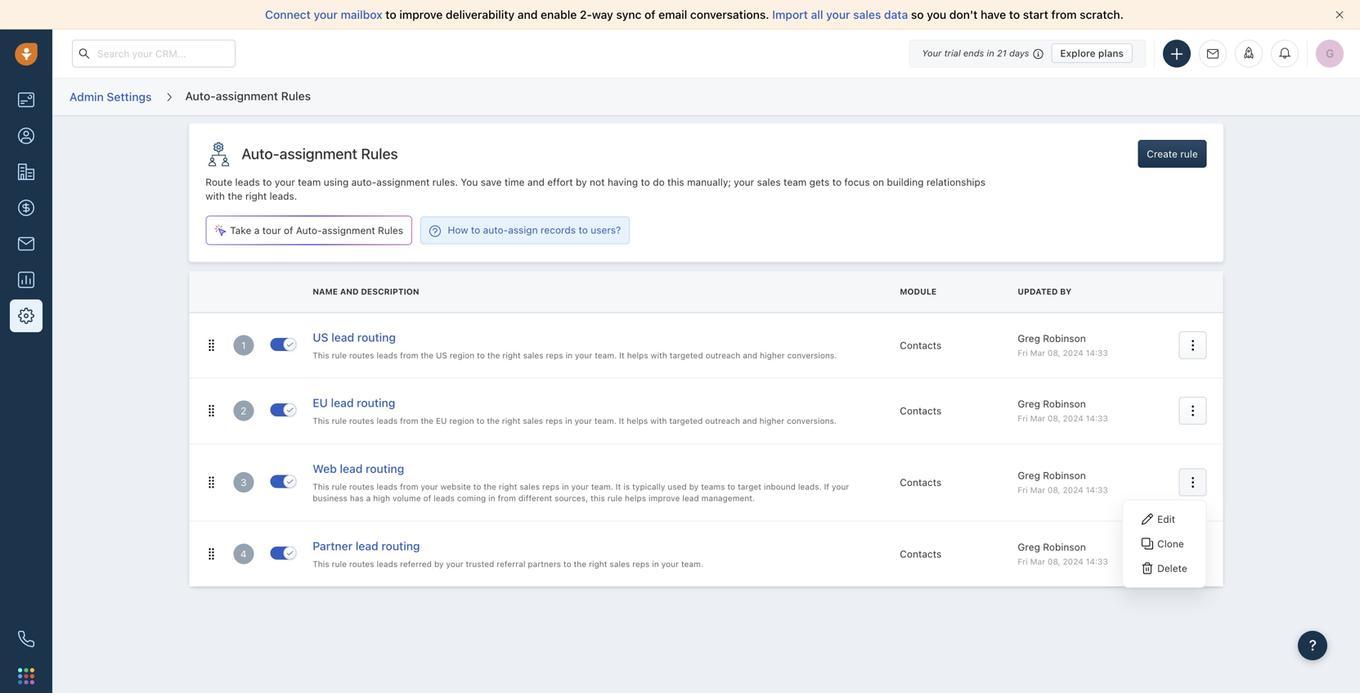 Task type: vqa. For each thing, say whether or not it's contained in the screenshot.
in?
no



Task type: locate. For each thing, give the bounding box(es) containing it.
greg for us lead routing
[[1018, 332, 1041, 344]]

leads. up tour
[[270, 190, 297, 202]]

0 vertical spatial targeted
[[670, 350, 703, 360]]

helps inside web lead routing this rule routes leads from your website to the right sales reps in your team. it is typically used by teams to target inbound leads. if your business has a high volume of leads coming in from different sources, this rule helps improve lead management.
[[625, 493, 646, 503]]

2 move image from the top
[[206, 477, 217, 488]]

auto-assignment rules
[[185, 89, 311, 103], [242, 145, 398, 163]]

from left 'different'
[[498, 493, 516, 503]]

3 robinson from the top
[[1043, 470, 1086, 481]]

it inside eu lead routing this rule routes leads from the eu region to the right sales reps in your team. it helps with targeted outreach and higher conversions.
[[619, 416, 625, 426]]

auto- inside how to auto-assign records to users? link
[[483, 224, 508, 236]]

0 vertical spatial move image
[[206, 405, 217, 417]]

routing down name and description
[[357, 330, 396, 344]]

0 vertical spatial move image
[[206, 340, 217, 351]]

region inside eu lead routing this rule routes leads from the eu region to the right sales reps in your team. it helps with targeted outreach and higher conversions.
[[450, 416, 474, 426]]

inbound
[[764, 482, 796, 491]]

your up web lead routing this rule routes leads from your website to the right sales reps in your team. it is typically used by teams to target inbound leads. if your business has a high volume of leads coming in from different sources, this rule helps improve lead management.
[[575, 416, 592, 426]]

by inside route leads to your team using auto-assignment rules. you save time and effort by not having to do this manually; your sales team gets to focus on building relationships with the right leads.
[[576, 176, 587, 188]]

typically
[[633, 482, 666, 491]]

of right volume
[[423, 493, 431, 503]]

auto- down 'search your crm...' text box
[[185, 89, 216, 103]]

contacts for partner lead routing
[[900, 548, 942, 560]]

higher inside eu lead routing this rule routes leads from the eu region to the right sales reps in your team. it helps with targeted outreach and higher conversions.
[[760, 416, 785, 426]]

1 vertical spatial tick image
[[287, 407, 293, 413]]

auto- inside take a tour of auto-assignment rules button
[[296, 224, 322, 236]]

improve left "deliverability" at left
[[400, 8, 443, 21]]

move image for us
[[206, 340, 217, 351]]

0 vertical spatial us
[[313, 330, 329, 344]]

rule inside partner lead routing this rule routes leads referred by your trusted referral partners to the right sales reps in your team.
[[332, 559, 347, 569]]

lead inside eu lead routing this rule routes leads from the eu region to the right sales reps in your team. it helps with targeted outreach and higher conversions.
[[331, 396, 354, 410]]

1 horizontal spatial this
[[668, 176, 685, 188]]

lead down used
[[683, 493, 699, 503]]

1 horizontal spatial auto-
[[242, 145, 280, 163]]

sales inside web lead routing this rule routes leads from your website to the right sales reps in your team. it is typically used by teams to target inbound leads. if your business has a high volume of leads coming in from different sources, this rule helps improve lead management.
[[520, 482, 540, 491]]

a
[[254, 224, 260, 236], [366, 493, 371, 503]]

2 greg from the top
[[1018, 398, 1041, 410]]

move image
[[206, 405, 217, 417], [206, 548, 217, 560]]

2 this from the top
[[313, 416, 330, 426]]

3 08, from the top
[[1048, 485, 1061, 495]]

fri for web lead routing
[[1018, 485, 1028, 495]]

explore plans link
[[1052, 43, 1133, 63]]

leads inside partner lead routing this rule routes leads referred by your trusted referral partners to the right sales reps in your team.
[[377, 559, 398, 569]]

1 mar from the top
[[1031, 348, 1046, 358]]

0 vertical spatial tick image
[[287, 341, 293, 348]]

1 horizontal spatial leads.
[[798, 482, 822, 491]]

eu up website
[[436, 416, 447, 426]]

routes
[[349, 350, 374, 360], [349, 416, 374, 426], [349, 482, 374, 491], [349, 559, 374, 569]]

08,
[[1048, 348, 1061, 358], [1048, 414, 1061, 423], [1048, 485, 1061, 495], [1048, 557, 1061, 566]]

leads down eu lead routing link
[[377, 416, 398, 426]]

this down us lead routing link
[[313, 350, 330, 360]]

routing for eu lead routing
[[357, 396, 396, 410]]

routing down us lead routing link
[[357, 396, 396, 410]]

move image left 1
[[206, 340, 217, 351]]

4 mar from the top
[[1031, 557, 1046, 566]]

higher inside us lead routing this rule routes leads from the us region to the right sales reps in your team.  it helps with targeted outreach and higher conversions.
[[760, 350, 785, 360]]

routes inside web lead routing this rule routes leads from your website to the right sales reps in your team. it is typically used by teams to target inbound leads. if your business has a high volume of leads coming in from different sources, this rule helps improve lead management.
[[349, 482, 374, 491]]

this up business
[[313, 482, 330, 491]]

higher for us lead routing
[[760, 350, 785, 360]]

rule inside us lead routing this rule routes leads from the us region to the right sales reps in your team.  it helps with targeted outreach and higher conversions.
[[332, 350, 347, 360]]

has
[[350, 493, 364, 503]]

2024 for web lead routing
[[1063, 485, 1084, 495]]

2 team from the left
[[784, 176, 807, 188]]

auto- right tour
[[296, 224, 322, 236]]

2 08, from the top
[[1048, 414, 1061, 423]]

how to auto-assign records to users? link
[[421, 223, 629, 237]]

1 move image from the top
[[206, 405, 217, 417]]

routes down partner lead routing link
[[349, 559, 374, 569]]

team. inside eu lead routing this rule routes leads from the eu region to the right sales reps in your team. it helps with targeted outreach and higher conversions.
[[595, 416, 617, 426]]

right inside web lead routing this rule routes leads from your website to the right sales reps in your team. it is typically used by teams to target inbound leads. if your business has a high volume of leads coming in from different sources, this rule helps improve lead management.
[[499, 482, 517, 491]]

1 horizontal spatial eu
[[436, 416, 447, 426]]

lead down us lead routing link
[[331, 396, 354, 410]]

1 greg robinson fri mar 08, 2024 14:33 from the top
[[1018, 332, 1109, 358]]

0 vertical spatial eu
[[313, 396, 328, 410]]

create
[[1147, 148, 1178, 160]]

1 vertical spatial region
[[450, 416, 474, 426]]

greg robinson fri mar 08, 2024 14:33 for eu lead routing
[[1018, 398, 1109, 423]]

rule right create
[[1181, 148, 1198, 160]]

rule for partner lead routing
[[332, 559, 347, 569]]

right inside us lead routing this rule routes leads from the us region to the right sales reps in your team.  it helps with targeted outreach and higher conversions.
[[503, 350, 521, 360]]

1 vertical spatial move image
[[206, 477, 217, 488]]

3 mar from the top
[[1031, 485, 1046, 495]]

from up volume
[[400, 482, 419, 491]]

a left tour
[[254, 224, 260, 236]]

2 targeted from the top
[[670, 416, 703, 426]]

targeted for eu lead routing
[[670, 416, 703, 426]]

rule down partner on the left bottom of page
[[332, 559, 347, 569]]

1 contacts from the top
[[900, 339, 942, 351]]

used
[[668, 482, 687, 491]]

with inside eu lead routing this rule routes leads from the eu region to the right sales reps in your team. it helps with targeted outreach and higher conversions.
[[651, 416, 667, 426]]

from inside eu lead routing this rule routes leads from the eu region to the right sales reps in your team. it helps with targeted outreach and higher conversions.
[[400, 416, 419, 426]]

rule up business
[[332, 482, 347, 491]]

0 vertical spatial a
[[254, 224, 260, 236]]

1 horizontal spatial of
[[423, 493, 431, 503]]

take a tour of auto-assignment rules
[[230, 224, 403, 236]]

right inside eu lead routing this rule routes leads from the eu region to the right sales reps in your team. it helps with targeted outreach and higher conversions.
[[502, 416, 521, 426]]

0 horizontal spatial team
[[298, 176, 321, 188]]

robinson for partner lead routing
[[1043, 541, 1086, 553]]

partner lead routing link
[[313, 538, 420, 557]]

it inside us lead routing this rule routes leads from the us region to the right sales reps in your team.  it helps with targeted outreach and higher conversions.
[[620, 350, 625, 360]]

eu
[[313, 396, 328, 410], [436, 416, 447, 426]]

0 horizontal spatial leads.
[[270, 190, 297, 202]]

0 vertical spatial region
[[450, 350, 475, 360]]

rule down us lead routing link
[[332, 350, 347, 360]]

conversions. inside us lead routing this rule routes leads from the us region to the right sales reps in your team.  it helps with targeted outreach and higher conversions.
[[788, 350, 837, 360]]

1 14:33 from the top
[[1086, 348, 1109, 358]]

rule inside eu lead routing this rule routes leads from the eu region to the right sales reps in your team. it helps with targeted outreach and higher conversions.
[[332, 416, 347, 426]]

08, for partner lead routing
[[1048, 557, 1061, 566]]

0 vertical spatial outreach
[[706, 350, 741, 360]]

1 vertical spatial with
[[651, 350, 668, 360]]

1 tick image from the top
[[287, 341, 293, 348]]

1 vertical spatial a
[[366, 493, 371, 503]]

targeted inside eu lead routing this rule routes leads from the eu region to the right sales reps in your team. it helps with targeted outreach and higher conversions.
[[670, 416, 703, 426]]

routes inside us lead routing this rule routes leads from the us region to the right sales reps in your team.  it helps with targeted outreach and higher conversions.
[[349, 350, 374, 360]]

2 move image from the top
[[206, 548, 217, 560]]

leads for partner lead routing
[[377, 559, 398, 569]]

outreach
[[706, 350, 741, 360], [706, 416, 740, 426]]

4 routes from the top
[[349, 559, 374, 569]]

a right has
[[366, 493, 371, 503]]

1 targeted from the top
[[670, 350, 703, 360]]

0 horizontal spatial this
[[591, 493, 605, 503]]

routes down eu lead routing link
[[349, 416, 374, 426]]

by
[[576, 176, 587, 188], [1061, 287, 1072, 296], [689, 482, 699, 491], [434, 559, 444, 569]]

4 2024 from the top
[[1063, 557, 1084, 566]]

helps inside eu lead routing this rule routes leads from the eu region to the right sales reps in your team. it helps with targeted outreach and higher conversions.
[[627, 416, 648, 426]]

routing up the 'high'
[[366, 462, 404, 475]]

way
[[592, 8, 614, 21]]

team left gets
[[784, 176, 807, 188]]

helps inside us lead routing this rule routes leads from the us region to the right sales reps in your team.  it helps with targeted outreach and higher conversions.
[[627, 350, 649, 360]]

by right used
[[689, 482, 699, 491]]

tick image left partner on the left bottom of page
[[287, 550, 293, 556]]

tick image right the '2'
[[287, 407, 293, 413]]

1 region from the top
[[450, 350, 475, 360]]

fri for eu lead routing
[[1018, 414, 1028, 423]]

1 vertical spatial improve
[[649, 493, 680, 503]]

target
[[738, 482, 762, 491]]

3 greg from the top
[[1018, 470, 1041, 481]]

move image
[[206, 340, 217, 351], [206, 477, 217, 488]]

leads up the 'high'
[[377, 482, 398, 491]]

2 vertical spatial with
[[651, 416, 667, 426]]

assignment
[[216, 89, 278, 103], [280, 145, 358, 163], [377, 176, 430, 188], [322, 224, 375, 236]]

1 vertical spatial outreach
[[706, 416, 740, 426]]

lead right partner on the left bottom of page
[[356, 539, 379, 553]]

routing inside partner lead routing this rule routes leads referred by your trusted referral partners to the right sales reps in your team.
[[382, 539, 420, 553]]

rules inside button
[[378, 224, 403, 236]]

it up is
[[619, 416, 625, 426]]

1 vertical spatial it
[[619, 416, 625, 426]]

2 conversions. from the top
[[787, 416, 837, 426]]

auto- up tour
[[242, 145, 280, 163]]

name and description
[[313, 287, 419, 296]]

1 vertical spatial eu
[[436, 416, 447, 426]]

0 horizontal spatial of
[[284, 224, 293, 236]]

connect
[[265, 8, 311, 21]]

2024 for partner lead routing
[[1063, 557, 1084, 566]]

reps down typically
[[633, 559, 650, 569]]

this
[[313, 350, 330, 360], [313, 416, 330, 426], [313, 482, 330, 491], [313, 559, 330, 569]]

3 2024 from the top
[[1063, 485, 1084, 495]]

outreach inside us lead routing this rule routes leads from the us region to the right sales reps in your team.  it helps with targeted outreach and higher conversions.
[[706, 350, 741, 360]]

sales inside us lead routing this rule routes leads from the us region to the right sales reps in your team.  it helps with targeted outreach and higher conversions.
[[523, 350, 544, 360]]

mar for partner lead routing
[[1031, 557, 1046, 566]]

of inside web lead routing this rule routes leads from your website to the right sales reps in your team. it is typically used by teams to target inbound leads. if your business has a high volume of leads coming in from different sources, this rule helps improve lead management.
[[423, 493, 431, 503]]

reps up eu lead routing this rule routes leads from the eu region to the right sales reps in your team. it helps with targeted outreach and higher conversions. at the bottom of page
[[546, 350, 563, 360]]

0 vertical spatial this
[[668, 176, 685, 188]]

in left 21
[[987, 48, 995, 59]]

1 vertical spatial us
[[436, 350, 447, 360]]

routes inside eu lead routing this rule routes leads from the eu region to the right sales reps in your team. it helps with targeted outreach and higher conversions.
[[349, 416, 374, 426]]

partner
[[313, 539, 353, 553]]

2 fri from the top
[[1018, 414, 1028, 423]]

0 vertical spatial leads.
[[270, 190, 297, 202]]

0 horizontal spatial improve
[[400, 8, 443, 21]]

your up eu lead routing this rule routes leads from the eu region to the right sales reps in your team. it helps with targeted outreach and higher conversions. at the bottom of page
[[575, 350, 593, 360]]

scratch.
[[1080, 8, 1124, 21]]

rule for eu lead routing
[[332, 416, 347, 426]]

3 this from the top
[[313, 482, 330, 491]]

team.
[[595, 350, 617, 360], [595, 416, 617, 426], [591, 482, 614, 491], [682, 559, 704, 569]]

business
[[313, 493, 348, 503]]

1 conversions. from the top
[[788, 350, 837, 360]]

of right sync
[[645, 8, 656, 21]]

1 horizontal spatial team
[[784, 176, 807, 188]]

in up web lead routing this rule routes leads from your website to the right sales reps in your team. it is typically used by teams to target inbound leads. if your business has a high volume of leads coming in from different sources, this rule helps improve lead management.
[[566, 416, 572, 426]]

1 vertical spatial conversions.
[[787, 416, 837, 426]]

close image
[[1336, 11, 1344, 19]]

1 vertical spatial helps
[[627, 416, 648, 426]]

from inside us lead routing this rule routes leads from the us region to the right sales reps in your team.  it helps with targeted outreach and higher conversions.
[[400, 350, 419, 360]]

mar for web lead routing
[[1031, 485, 1046, 495]]

2
[[241, 405, 247, 417]]

14:33 for web lead routing
[[1086, 485, 1109, 495]]

routing inside eu lead routing this rule routes leads from the eu region to the right sales reps in your team. it helps with targeted outreach and higher conversions.
[[357, 396, 396, 410]]

routing inside us lead routing this rule routes leads from the us region to the right sales reps in your team.  it helps with targeted outreach and higher conversions.
[[357, 330, 396, 344]]

right
[[245, 190, 267, 202], [503, 350, 521, 360], [502, 416, 521, 426], [499, 482, 517, 491], [589, 559, 608, 569]]

start
[[1024, 8, 1049, 21]]

14:33 for partner lead routing
[[1086, 557, 1109, 566]]

website
[[441, 482, 471, 491]]

gets
[[810, 176, 830, 188]]

auto- right how
[[483, 224, 508, 236]]

leads. left if
[[798, 482, 822, 491]]

sales inside route leads to your team using auto-assignment rules. you save time and effort by not having to do this manually; your sales team gets to focus on building relationships with the right leads.
[[757, 176, 781, 188]]

rule
[[1181, 148, 1198, 160], [332, 350, 347, 360], [332, 416, 347, 426], [332, 482, 347, 491], [608, 493, 623, 503], [332, 559, 347, 569]]

team. up web lead routing this rule routes leads from your website to the right sales reps in your team. it is typically used by teams to target inbound leads. if your business has a high volume of leads coming in from different sources, this rule helps improve lead management.
[[595, 416, 617, 426]]

import all your sales data link
[[773, 8, 911, 21]]

team. inside web lead routing this rule routes leads from your website to the right sales reps in your team. it is typically used by teams to target inbound leads. if your business has a high volume of leads coming in from different sources, this rule helps improve lead management.
[[591, 482, 614, 491]]

1 vertical spatial auto-
[[483, 224, 508, 236]]

ends
[[964, 48, 985, 59]]

with inside us lead routing this rule routes leads from the us region to the right sales reps in your team.  it helps with targeted outreach and higher conversions.
[[651, 350, 668, 360]]

team. inside us lead routing this rule routes leads from the us region to the right sales reps in your team.  it helps with targeted outreach and higher conversions.
[[595, 350, 617, 360]]

1 vertical spatial higher
[[760, 416, 785, 426]]

0 vertical spatial auto-
[[352, 176, 377, 188]]

lead inside partner lead routing this rule routes leads referred by your trusted referral partners to the right sales reps in your team.
[[356, 539, 379, 553]]

reps up web lead routing this rule routes leads from your website to the right sales reps in your team. it is typically used by teams to target inbound leads. if your business has a high volume of leads coming in from different sources, this rule helps improve lead management.
[[546, 416, 563, 426]]

0 vertical spatial conversions.
[[788, 350, 837, 360]]

2 14:33 from the top
[[1086, 414, 1109, 423]]

with for eu lead routing
[[651, 416, 667, 426]]

conversions. for eu lead routing
[[787, 416, 837, 426]]

this down partner on the left bottom of page
[[313, 559, 330, 569]]

of right tour
[[284, 224, 293, 236]]

it inside web lead routing this rule routes leads from your website to the right sales reps in your team. it is typically used by teams to target inbound leads. if your business has a high volume of leads coming in from different sources, this rule helps improve lead management.
[[616, 482, 621, 491]]

robinson for us lead routing
[[1043, 332, 1086, 344]]

from for us lead routing
[[400, 350, 419, 360]]

leads down partner lead routing link
[[377, 559, 398, 569]]

3 fri from the top
[[1018, 485, 1028, 495]]

this inside route leads to your team using auto-assignment rules. you save time and effort by not having to do this manually; your sales team gets to focus on building relationships with the right leads.
[[668, 176, 685, 188]]

1 vertical spatial of
[[284, 224, 293, 236]]

targeted inside us lead routing this rule routes leads from the us region to the right sales reps in your team.  it helps with targeted outreach and higher conversions.
[[670, 350, 703, 360]]

outreach for us lead routing
[[706, 350, 741, 360]]

a inside take a tour of auto-assignment rules button
[[254, 224, 260, 236]]

2 vertical spatial tick image
[[287, 550, 293, 556]]

2 routes from the top
[[349, 416, 374, 426]]

1 2024 from the top
[[1063, 348, 1084, 358]]

reps up 'different'
[[542, 482, 560, 491]]

2024 for us lead routing
[[1063, 348, 1084, 358]]

your up volume
[[421, 482, 438, 491]]

tick image right 1
[[287, 341, 293, 348]]

4 robinson from the top
[[1043, 541, 1086, 553]]

to inside us lead routing this rule routes leads from the us region to the right sales reps in your team.  it helps with targeted outreach and higher conversions.
[[477, 350, 485, 360]]

team. left is
[[591, 482, 614, 491]]

2 vertical spatial it
[[616, 482, 621, 491]]

this inside web lead routing this rule routes leads from your website to the right sales reps in your team. it is typically used by teams to target inbound leads. if your business has a high volume of leads coming in from different sources, this rule helps improve lead management.
[[313, 482, 330, 491]]

1 move image from the top
[[206, 340, 217, 351]]

clone
[[1158, 538, 1185, 549]]

leads inside eu lead routing this rule routes leads from the eu region to the right sales reps in your team. it helps with targeted outreach and higher conversions.
[[377, 416, 398, 426]]

move image left the '2'
[[206, 405, 217, 417]]

move image left 4 at the bottom of page
[[206, 548, 217, 560]]

4 fri from the top
[[1018, 557, 1028, 566]]

region inside us lead routing this rule routes leads from the us region to the right sales reps in your team.  it helps with targeted outreach and higher conversions.
[[450, 350, 475, 360]]

1 vertical spatial leads.
[[798, 482, 822, 491]]

it up eu lead routing this rule routes leads from the eu region to the right sales reps in your team. it helps with targeted outreach and higher conversions. at the bottom of page
[[620, 350, 625, 360]]

in up eu lead routing this rule routes leads from the eu region to the right sales reps in your team. it helps with targeted outreach and higher conversions. at the bottom of page
[[566, 350, 573, 360]]

route
[[206, 176, 233, 188]]

name
[[313, 287, 338, 296]]

in
[[987, 48, 995, 59], [566, 350, 573, 360], [566, 416, 572, 426], [562, 482, 569, 491], [489, 493, 496, 503], [652, 559, 659, 569]]

this down eu lead routing link
[[313, 416, 330, 426]]

reps inside web lead routing this rule routes leads from your website to the right sales reps in your team. it is typically used by teams to target inbound leads. if your business has a high volume of leads coming in from different sources, this rule helps improve lead management.
[[542, 482, 560, 491]]

0 horizontal spatial a
[[254, 224, 260, 236]]

this right "do"
[[668, 176, 685, 188]]

to inside partner lead routing this rule routes leads referred by your trusted referral partners to the right sales reps in your team.
[[564, 559, 572, 569]]

from down the description
[[400, 350, 419, 360]]

description
[[361, 287, 419, 296]]

3 contacts from the top
[[900, 477, 942, 488]]

admin
[[70, 90, 104, 103]]

rule for us lead routing
[[332, 350, 347, 360]]

greg robinson fri mar 08, 2024 14:33 for us lead routing
[[1018, 332, 1109, 358]]

it left is
[[616, 482, 621, 491]]

the inside route leads to your team using auto-assignment rules. you save time and effort by not having to do this manually; your sales team gets to focus on building relationships with the right leads.
[[228, 190, 243, 202]]

0 vertical spatial higher
[[760, 350, 785, 360]]

1 vertical spatial this
[[591, 493, 605, 503]]

team
[[298, 176, 321, 188], [784, 176, 807, 188]]

0 vertical spatial helps
[[627, 350, 649, 360]]

2 vertical spatial rules
[[378, 224, 403, 236]]

2 tick image from the top
[[287, 407, 293, 413]]

lead for partner lead routing
[[356, 539, 379, 553]]

1 outreach from the top
[[706, 350, 741, 360]]

3 tick image from the top
[[287, 550, 293, 556]]

2 vertical spatial of
[[423, 493, 431, 503]]

routes inside partner lead routing this rule routes leads referred by your trusted referral partners to the right sales reps in your team.
[[349, 559, 374, 569]]

2 outreach from the top
[[706, 416, 740, 426]]

conversions. inside eu lead routing this rule routes leads from the eu region to the right sales reps in your team. it helps with targeted outreach and higher conversions.
[[787, 416, 837, 426]]

leads for web lead routing
[[377, 482, 398, 491]]

web lead routing this rule routes leads from your website to the right sales reps in your team. it is typically used by teams to target inbound leads. if your business has a high volume of leads coming in from different sources, this rule helps improve lead management.
[[313, 462, 850, 503]]

1 this from the top
[[313, 350, 330, 360]]

by right referred
[[434, 559, 444, 569]]

1 08, from the top
[[1048, 348, 1061, 358]]

14:33 for us lead routing
[[1086, 348, 1109, 358]]

2 horizontal spatial auto-
[[296, 224, 322, 236]]

this inside web lead routing this rule routes leads from your website to the right sales reps in your team. it is typically used by teams to target inbound leads. if your business has a high volume of leads coming in from different sources, this rule helps improve lead management.
[[591, 493, 605, 503]]

0 vertical spatial it
[[620, 350, 625, 360]]

team. down management.
[[682, 559, 704, 569]]

3 greg robinson fri mar 08, 2024 14:33 from the top
[[1018, 470, 1109, 495]]

module
[[900, 287, 937, 296]]

leads right "route"
[[235, 176, 260, 188]]

1 routes from the top
[[349, 350, 374, 360]]

what's new image
[[1244, 47, 1255, 59]]

the
[[228, 190, 243, 202], [421, 350, 434, 360], [487, 350, 500, 360], [421, 416, 434, 426], [487, 416, 500, 426], [484, 482, 497, 491], [574, 559, 587, 569]]

sales inside eu lead routing this rule routes leads from the eu region to the right sales reps in your team. it helps with targeted outreach and higher conversions.
[[523, 416, 543, 426]]

4 08, from the top
[[1048, 557, 1061, 566]]

routes for partner
[[349, 559, 374, 569]]

this inside us lead routing this rule routes leads from the us region to the right sales reps in your team.  it helps with targeted outreach and higher conversions.
[[313, 350, 330, 360]]

this inside eu lead routing this rule routes leads from the eu region to the right sales reps in your team. it helps with targeted outreach and higher conversions.
[[313, 416, 330, 426]]

outreach for eu lead routing
[[706, 416, 740, 426]]

1 horizontal spatial us
[[436, 350, 447, 360]]

3 14:33 from the top
[[1086, 485, 1109, 495]]

take a tour of auto-assignment rules button
[[206, 216, 412, 244]]

greg for eu lead routing
[[1018, 398, 1041, 410]]

us
[[313, 330, 329, 344], [436, 350, 447, 360]]

this for eu
[[313, 416, 330, 426]]

team. up eu lead routing this rule routes leads from the eu region to the right sales reps in your team. it helps with targeted outreach and higher conversions. at the bottom of page
[[595, 350, 617, 360]]

lead for web lead routing
[[340, 462, 363, 475]]

tick image for partner
[[287, 550, 293, 556]]

from for eu lead routing
[[400, 416, 419, 426]]

08, for eu lead routing
[[1048, 414, 1061, 423]]

2 greg robinson fri mar 08, 2024 14:33 from the top
[[1018, 398, 1109, 423]]

0 vertical spatial rules
[[281, 89, 311, 103]]

0 vertical spatial auto-
[[185, 89, 216, 103]]

rule down eu lead routing link
[[332, 416, 347, 426]]

lead right web
[[340, 462, 363, 475]]

building
[[887, 176, 924, 188]]

2 vertical spatial auto-
[[296, 224, 322, 236]]

2 mar from the top
[[1031, 414, 1046, 423]]

2 region from the top
[[450, 416, 474, 426]]

team. inside partner lead routing this rule routes leads referred by your trusted referral partners to the right sales reps in your team.
[[682, 559, 704, 569]]

web lead routing link
[[313, 461, 404, 479]]

14:33
[[1086, 348, 1109, 358], [1086, 414, 1109, 423], [1086, 485, 1109, 495], [1086, 557, 1109, 566]]

from up web lead routing link
[[400, 416, 419, 426]]

fri
[[1018, 348, 1028, 358], [1018, 414, 1028, 423], [1018, 485, 1028, 495], [1018, 557, 1028, 566]]

in up sources,
[[562, 482, 569, 491]]

2 contacts from the top
[[900, 405, 942, 417]]

routes up has
[[349, 482, 374, 491]]

have
[[981, 8, 1007, 21]]

in down typically
[[652, 559, 659, 569]]

0 vertical spatial of
[[645, 8, 656, 21]]

with inside route leads to your team using auto-assignment rules. you save time and effort by not having to do this manually; your sales team gets to focus on building relationships with the right leads.
[[206, 190, 225, 202]]

this right sources,
[[591, 493, 605, 503]]

4 this from the top
[[313, 559, 330, 569]]

eu up web
[[313, 396, 328, 410]]

your
[[314, 8, 338, 21], [827, 8, 851, 21], [275, 176, 295, 188], [734, 176, 755, 188], [575, 350, 593, 360], [575, 416, 592, 426], [421, 482, 438, 491], [572, 482, 589, 491], [832, 482, 850, 491], [446, 559, 464, 569], [662, 559, 679, 569]]

improve inside web lead routing this rule routes leads from your website to the right sales reps in your team. it is typically used by teams to target inbound leads. if your business has a high volume of leads coming in from different sources, this rule helps improve lead management.
[[649, 493, 680, 503]]

0 horizontal spatial auto-
[[352, 176, 377, 188]]

0 horizontal spatial auto-
[[185, 89, 216, 103]]

2 2024 from the top
[[1063, 414, 1084, 423]]

robinson for web lead routing
[[1043, 470, 1086, 481]]

1 horizontal spatial a
[[366, 493, 371, 503]]

move image left 3
[[206, 477, 217, 488]]

1 vertical spatial targeted
[[670, 416, 703, 426]]

auto- right the using
[[352, 176, 377, 188]]

routes down us lead routing link
[[349, 350, 374, 360]]

region
[[450, 350, 475, 360], [450, 416, 474, 426]]

outreach inside eu lead routing this rule routes leads from the eu region to the right sales reps in your team. it helps with targeted outreach and higher conversions.
[[706, 416, 740, 426]]

2 vertical spatial helps
[[625, 493, 646, 503]]

improve down used
[[649, 493, 680, 503]]

data
[[885, 8, 908, 21]]

mar for eu lead routing
[[1031, 414, 1046, 423]]

lead
[[332, 330, 354, 344], [331, 396, 354, 410], [340, 462, 363, 475], [683, 493, 699, 503], [356, 539, 379, 553]]

lead down name on the top left
[[332, 330, 354, 344]]

auto-
[[185, 89, 216, 103], [242, 145, 280, 163], [296, 224, 322, 236]]

1 vertical spatial move image
[[206, 548, 217, 560]]

3 routes from the top
[[349, 482, 374, 491]]

4 greg robinson fri mar 08, 2024 14:33 from the top
[[1018, 541, 1109, 566]]

1 fri from the top
[[1018, 348, 1028, 358]]

by left not
[[576, 176, 587, 188]]

4
[[241, 548, 247, 560]]

routing
[[357, 330, 396, 344], [357, 396, 396, 410], [366, 462, 404, 475], [382, 539, 420, 553]]

leads down us lead routing link
[[377, 350, 398, 360]]

team left the using
[[298, 176, 321, 188]]

4 14:33 from the top
[[1086, 557, 1109, 566]]

lead inside us lead routing this rule routes leads from the us region to the right sales reps in your team.  it helps with targeted outreach and higher conversions.
[[332, 330, 354, 344]]

1 greg from the top
[[1018, 332, 1041, 344]]

0 vertical spatial with
[[206, 190, 225, 202]]

2 robinson from the top
[[1043, 398, 1086, 410]]

connect your mailbox to improve deliverability and enable 2-way sync of email conversations. import all your sales data so you don't have to start from scratch.
[[265, 8, 1124, 21]]

1 robinson from the top
[[1043, 332, 1086, 344]]

auto-
[[352, 176, 377, 188], [483, 224, 508, 236]]

1 vertical spatial auto-
[[242, 145, 280, 163]]

greg
[[1018, 332, 1041, 344], [1018, 398, 1041, 410], [1018, 470, 1041, 481], [1018, 541, 1041, 553]]

high
[[373, 493, 390, 503]]

routing up referred
[[382, 539, 420, 553]]

how to auto-assign records to users?
[[448, 224, 621, 236]]

1 horizontal spatial auto-
[[483, 224, 508, 236]]

helps
[[627, 350, 649, 360], [627, 416, 648, 426], [625, 493, 646, 503]]

tick image
[[287, 341, 293, 348], [287, 407, 293, 413], [287, 550, 293, 556]]

1 vertical spatial auto-assignment rules
[[242, 145, 398, 163]]

days
[[1010, 48, 1030, 59]]

leads inside us lead routing this rule routes leads from the us region to the right sales reps in your team.  it helps with targeted outreach and higher conversions.
[[377, 350, 398, 360]]

1 horizontal spatial improve
[[649, 493, 680, 503]]

4 contacts from the top
[[900, 548, 942, 560]]

08, for web lead routing
[[1048, 485, 1061, 495]]

your up sources,
[[572, 482, 589, 491]]

leads. inside route leads to your team using auto-assignment rules. you save time and effort by not having to do this manually; your sales team gets to focus on building relationships with the right leads.
[[270, 190, 297, 202]]

4 greg from the top
[[1018, 541, 1041, 553]]

sales
[[854, 8, 882, 21], [757, 176, 781, 188], [523, 350, 544, 360], [523, 416, 543, 426], [520, 482, 540, 491], [610, 559, 630, 569]]

your
[[922, 48, 942, 59]]

your trial ends in 21 days
[[922, 48, 1030, 59]]

from for web lead routing
[[400, 482, 419, 491]]

routing inside web lead routing this rule routes leads from your website to the right sales reps in your team. it is typically used by teams to target inbound leads. if your business has a high volume of leads coming in from different sources, this rule helps improve lead management.
[[366, 462, 404, 475]]

this
[[668, 176, 685, 188], [591, 493, 605, 503]]

0 vertical spatial improve
[[400, 8, 443, 21]]

by inside web lead routing this rule routes leads from your website to the right sales reps in your team. it is typically used by teams to target inbound leads. if your business has a high volume of leads coming in from different sources, this rule helps improve lead management.
[[689, 482, 699, 491]]

and
[[518, 8, 538, 21], [528, 176, 545, 188], [340, 287, 359, 296], [743, 350, 758, 360], [743, 416, 757, 426]]

robinson for eu lead routing
[[1043, 398, 1086, 410]]

leads for eu lead routing
[[377, 416, 398, 426]]

your left "mailbox"
[[314, 8, 338, 21]]

updated
[[1018, 287, 1058, 296]]

take a tour of auto-assignment rules link
[[206, 216, 412, 244]]

this inside partner lead routing this rule routes leads referred by your trusted referral partners to the right sales reps in your team.
[[313, 559, 330, 569]]



Task type: describe. For each thing, give the bounding box(es) containing it.
region for us lead routing
[[450, 350, 475, 360]]

your up tour
[[275, 176, 295, 188]]

manually;
[[687, 176, 731, 188]]

reps inside us lead routing this rule routes leads from the us region to the right sales reps in your team.  it helps with targeted outreach and higher conversions.
[[546, 350, 563, 360]]

your inside us lead routing this rule routes leads from the us region to the right sales reps in your team.  it helps with targeted outreach and higher conversions.
[[575, 350, 593, 360]]

with for us lead routing
[[651, 350, 668, 360]]

admin settings link
[[69, 84, 153, 110]]

greg robinson fri mar 08, 2024 14:33 for partner lead routing
[[1018, 541, 1109, 566]]

all
[[811, 8, 824, 21]]

0 horizontal spatial us
[[313, 330, 329, 344]]

routes for web
[[349, 482, 374, 491]]

the inside partner lead routing this rule routes leads referred by your trusted referral partners to the right sales reps in your team.
[[574, 559, 587, 569]]

time
[[505, 176, 525, 188]]

don't
[[950, 8, 978, 21]]

partner lead routing this rule routes leads referred by your trusted referral partners to the right sales reps in your team.
[[313, 539, 704, 569]]

effort
[[548, 176, 573, 188]]

you
[[461, 176, 478, 188]]

fri for us lead routing
[[1018, 348, 1028, 358]]

teams
[[701, 482, 725, 491]]

your right if
[[832, 482, 850, 491]]

you
[[927, 8, 947, 21]]

referred
[[400, 559, 432, 569]]

2 horizontal spatial of
[[645, 8, 656, 21]]

move image for web
[[206, 477, 217, 488]]

having
[[608, 176, 638, 188]]

fri for partner lead routing
[[1018, 557, 1028, 566]]

in inside us lead routing this rule routes leads from the us region to the right sales reps in your team.  it helps with targeted outreach and higher conversions.
[[566, 350, 573, 360]]

us lead routing link
[[313, 329, 396, 348]]

your down used
[[662, 559, 679, 569]]

0 horizontal spatial eu
[[313, 396, 328, 410]]

it for eu lead routing
[[619, 416, 625, 426]]

coming
[[457, 493, 486, 503]]

users?
[[591, 224, 621, 236]]

us lead routing this rule routes leads from the us region to the right sales reps in your team.  it helps with targeted outreach and higher conversions.
[[313, 330, 837, 360]]

sync
[[617, 8, 642, 21]]

settings
[[107, 90, 152, 103]]

so
[[911, 8, 924, 21]]

greg for web lead routing
[[1018, 470, 1041, 481]]

move image for partner
[[206, 548, 217, 560]]

to inside eu lead routing this rule routes leads from the eu region to the right sales reps in your team. it helps with targeted outreach and higher conversions.
[[477, 416, 485, 426]]

delete
[[1158, 563, 1188, 574]]

reps inside eu lead routing this rule routes leads from the eu region to the right sales reps in your team. it helps with targeted outreach and higher conversions.
[[546, 416, 563, 426]]

contacts for eu lead routing
[[900, 405, 942, 417]]

your inside eu lead routing this rule routes leads from the eu region to the right sales reps in your team. it helps with targeted outreach and higher conversions.
[[575, 416, 592, 426]]

is
[[624, 482, 630, 491]]

tick image for us
[[287, 341, 293, 348]]

leads inside route leads to your team using auto-assignment rules. you save time and effort by not having to do this manually; your sales team gets to focus on building relationships with the right leads.
[[235, 176, 260, 188]]

assignment inside button
[[322, 224, 375, 236]]

explore plans
[[1061, 47, 1124, 59]]

conversations.
[[691, 8, 770, 21]]

contacts for web lead routing
[[900, 477, 942, 488]]

eu lead routing this rule routes leads from the eu region to the right sales reps in your team. it helps with targeted outreach and higher conversions.
[[313, 396, 837, 426]]

from right start
[[1052, 8, 1077, 21]]

routing for partner lead routing
[[382, 539, 420, 553]]

create rule
[[1147, 148, 1198, 160]]

auto- inside route leads to your team using auto-assignment rules. you save time and effort by not having to do this manually; your sales team gets to focus on building relationships with the right leads.
[[352, 176, 377, 188]]

take
[[230, 224, 252, 236]]

region for eu lead routing
[[450, 416, 474, 426]]

email
[[659, 8, 688, 21]]

by inside partner lead routing this rule routes leads referred by your trusted referral partners to the right sales reps in your team.
[[434, 559, 444, 569]]

leads. inside web lead routing this rule routes leads from your website to the right sales reps in your team. it is typically used by teams to target inbound leads. if your business has a high volume of leads coming in from different sources, this rule helps improve lead management.
[[798, 482, 822, 491]]

trusted
[[466, 559, 494, 569]]

helps for eu lead routing
[[627, 416, 648, 426]]

of inside take a tour of auto-assignment rules button
[[284, 224, 293, 236]]

if
[[824, 482, 830, 491]]

tour
[[262, 224, 281, 236]]

and inside us lead routing this rule routes leads from the us region to the right sales reps in your team.  it helps with targeted outreach and higher conversions.
[[743, 350, 758, 360]]

edit
[[1158, 513, 1176, 525]]

leads down website
[[434, 493, 455, 503]]

not
[[590, 176, 605, 188]]

2024 for eu lead routing
[[1063, 414, 1084, 423]]

freshworks switcher image
[[18, 668, 34, 684]]

right inside route leads to your team using auto-assignment rules. you save time and effort by not having to do this manually; your sales team gets to focus on building relationships with the right leads.
[[245, 190, 267, 202]]

phone element
[[10, 623, 43, 655]]

lead for eu lead routing
[[331, 396, 354, 410]]

21
[[997, 48, 1007, 59]]

routes for us
[[349, 350, 374, 360]]

plans
[[1099, 47, 1124, 59]]

by right the updated
[[1061, 287, 1072, 296]]

1 vertical spatial rules
[[361, 145, 398, 163]]

updated by
[[1018, 287, 1072, 296]]

phone image
[[18, 631, 34, 647]]

admin settings
[[70, 90, 152, 103]]

create rule button
[[1138, 140, 1207, 168]]

rule right sources,
[[608, 493, 623, 503]]

this for partner
[[313, 559, 330, 569]]

trial
[[945, 48, 961, 59]]

1 team from the left
[[298, 176, 321, 188]]

higher for eu lead routing
[[760, 416, 785, 426]]

rules.
[[433, 176, 458, 188]]

web
[[313, 462, 337, 475]]

right inside partner lead routing this rule routes leads referred by your trusted referral partners to the right sales reps in your team.
[[589, 559, 608, 569]]

your right all
[[827, 8, 851, 21]]

your right manually;
[[734, 176, 755, 188]]

leads for us lead routing
[[377, 350, 398, 360]]

mailbox
[[341, 8, 383, 21]]

enable
[[541, 8, 577, 21]]

assign
[[508, 224, 538, 236]]

3
[[241, 477, 247, 488]]

explore
[[1061, 47, 1096, 59]]

eu lead routing link
[[313, 395, 396, 414]]

route leads to your team using auto-assignment rules. you save time and effort by not having to do this manually; your sales team gets to focus on building relationships with the right leads.
[[206, 176, 986, 202]]

routing for web lead routing
[[366, 462, 404, 475]]

management.
[[702, 493, 755, 503]]

this for web
[[313, 482, 330, 491]]

it for us lead routing
[[620, 350, 625, 360]]

1
[[241, 339, 246, 351]]

and inside route leads to your team using auto-assignment rules. you save time and effort by not having to do this manually; your sales team gets to focus on building relationships with the right leads.
[[528, 176, 545, 188]]

assignment inside route leads to your team using auto-assignment rules. you save time and effort by not having to do this manually; your sales team gets to focus on building relationships with the right leads.
[[377, 176, 430, 188]]

08, for us lead routing
[[1048, 348, 1061, 358]]

routes for eu
[[349, 416, 374, 426]]

save
[[481, 176, 502, 188]]

this for us
[[313, 350, 330, 360]]

the inside web lead routing this rule routes leads from your website to the right sales reps in your team. it is typically used by teams to target inbound leads. if your business has a high volume of leads coming in from different sources, this rule helps improve lead management.
[[484, 482, 497, 491]]

rule for web lead routing
[[332, 482, 347, 491]]

contacts for us lead routing
[[900, 339, 942, 351]]

using
[[324, 176, 349, 188]]

relationships
[[927, 176, 986, 188]]

in inside eu lead routing this rule routes leads from the eu region to the right sales reps in your team. it helps with targeted outreach and higher conversions.
[[566, 416, 572, 426]]

mar for us lead routing
[[1031, 348, 1046, 358]]

and inside eu lead routing this rule routes leads from the eu region to the right sales reps in your team. it helps with targeted outreach and higher conversions.
[[743, 416, 757, 426]]

targeted for us lead routing
[[670, 350, 703, 360]]

focus
[[845, 176, 870, 188]]

on
[[873, 176, 885, 188]]

move image for eu
[[206, 405, 217, 417]]

rule inside button
[[1181, 148, 1198, 160]]

connect your mailbox link
[[265, 8, 386, 21]]

referral
[[497, 559, 526, 569]]

conversions. for us lead routing
[[788, 350, 837, 360]]

a inside web lead routing this rule routes leads from your website to the right sales reps in your team. it is typically used by teams to target inbound leads. if your business has a high volume of leads coming in from different sources, this rule helps improve lead management.
[[366, 493, 371, 503]]

routing for us lead routing
[[357, 330, 396, 344]]

greg for partner lead routing
[[1018, 541, 1041, 553]]

reps inside partner lead routing this rule routes leads referred by your trusted referral partners to the right sales reps in your team.
[[633, 559, 650, 569]]

tick image for eu
[[287, 407, 293, 413]]

tick image
[[287, 478, 293, 485]]

your left the trusted
[[446, 559, 464, 569]]

Search your CRM... text field
[[72, 40, 236, 68]]

14:33 for eu lead routing
[[1086, 414, 1109, 423]]

do
[[653, 176, 665, 188]]

how
[[448, 224, 468, 236]]

helps for us lead routing
[[627, 350, 649, 360]]

volume
[[393, 493, 421, 503]]

deliverability
[[446, 8, 515, 21]]

in inside partner lead routing this rule routes leads referred by your trusted referral partners to the right sales reps in your team.
[[652, 559, 659, 569]]

in right coming
[[489, 493, 496, 503]]

different
[[519, 493, 552, 503]]

2-
[[580, 8, 592, 21]]

partners
[[528, 559, 561, 569]]

0 vertical spatial auto-assignment rules
[[185, 89, 311, 103]]

greg robinson fri mar 08, 2024 14:33 for web lead routing
[[1018, 470, 1109, 495]]

records
[[541, 224, 576, 236]]

sales inside partner lead routing this rule routes leads referred by your trusted referral partners to the right sales reps in your team.
[[610, 559, 630, 569]]

lead for us lead routing
[[332, 330, 354, 344]]



